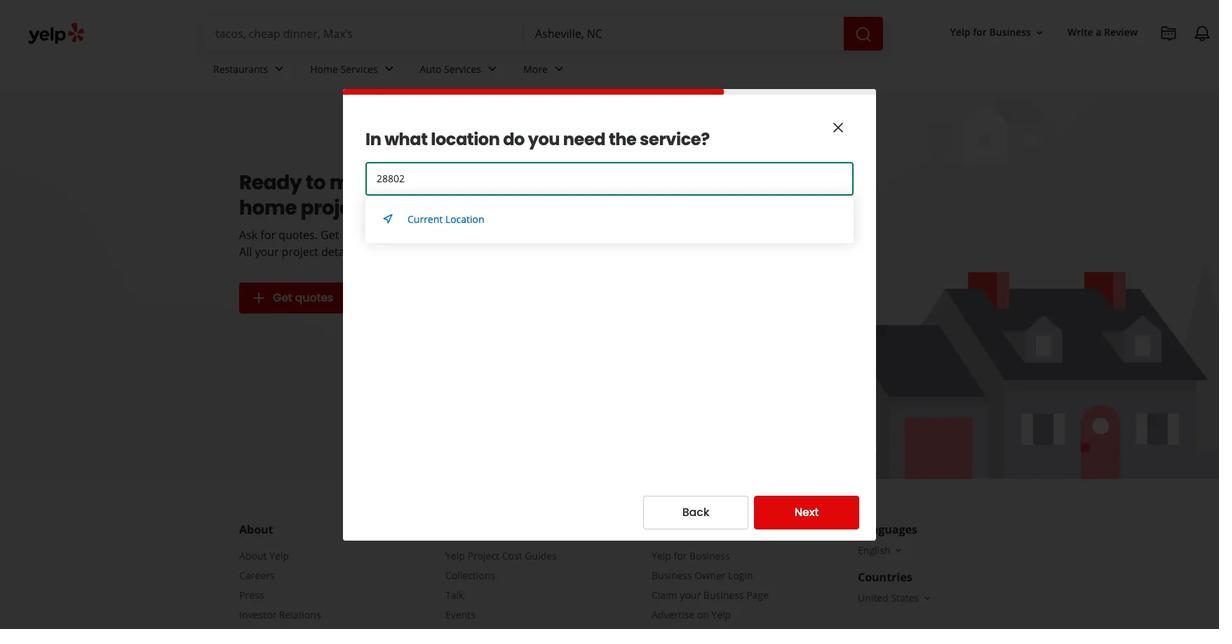 Task type: locate. For each thing, give the bounding box(es) containing it.
on
[[697, 608, 709, 622]]

24 chevron down v2 image inside the restaurants link
[[271, 61, 288, 77]]

yelp for business
[[951, 26, 1032, 39], [652, 522, 747, 538]]

0 vertical spatial about
[[239, 522, 273, 538]]

events link
[[446, 608, 476, 622]]

yelp for business down the back
[[652, 522, 747, 538]]

24 chevron down v2 image for home services
[[381, 61, 398, 77]]

3 24 chevron down v2 image from the left
[[551, 61, 568, 77]]

2 horizontal spatial 24 chevron down v2 image
[[551, 61, 568, 77]]

for down the back
[[679, 522, 695, 538]]

press
[[239, 589, 264, 602]]

events
[[446, 608, 476, 622]]

auto services link
[[409, 51, 512, 91]]

1 about from the top
[[239, 522, 273, 538]]

2 horizontal spatial your
[[680, 589, 701, 602]]

login
[[728, 569, 753, 582]]

you
[[528, 127, 560, 151]]

2 about from the top
[[239, 550, 267, 563]]

1 vertical spatial your
[[255, 244, 279, 260]]

user actions element
[[939, 18, 1220, 104]]

write a review link
[[1062, 20, 1144, 45]]

current location button
[[374, 207, 846, 232]]

get quotes
[[273, 290, 333, 306]]

1 vertical spatial about
[[239, 550, 267, 563]]

2 24 chevron down v2 image from the left
[[381, 61, 398, 77]]

24 chevron down v2 image left auto
[[381, 61, 398, 77]]

a
[[1096, 26, 1102, 39]]

about yelp careers press investor relations
[[239, 550, 321, 622]]

ready
[[239, 169, 302, 197]]

for right ask
[[261, 227, 276, 243]]

services for auto services
[[444, 62, 481, 76]]

for up the business owner login link
[[674, 550, 687, 563]]

yelp for business business owner login claim your business page advertise on yelp
[[652, 550, 769, 622]]

get right 24 add v2 icon
[[273, 290, 292, 306]]

for left 16 chevron down v2 'icon'
[[974, 26, 987, 39]]

notifications image
[[1194, 25, 1211, 42]]

your up current location
[[418, 169, 463, 197]]

business down the back
[[698, 522, 747, 538]]

0 vertical spatial your
[[418, 169, 463, 197]]

yelp for business button
[[945, 20, 1051, 45]]

press link
[[239, 589, 264, 602]]

None search field
[[204, 17, 886, 51]]

manage
[[330, 169, 414, 197]]

business categories element
[[202, 51, 1220, 91]]

careers link
[[239, 569, 275, 582]]

24 chevron down v2 image right restaurants on the top
[[271, 61, 288, 77]]

progress progress bar
[[343, 89, 877, 94]]

0 horizontal spatial yelp for business
[[652, 522, 747, 538]]

in what location do you need the service?
[[366, 127, 710, 151]]

24 chevron down v2 image inside more link
[[551, 61, 568, 77]]

what
[[385, 127, 428, 151]]

current
[[408, 212, 443, 226]]

0 vertical spatial get
[[321, 227, 339, 243]]

your
[[418, 169, 463, 197], [255, 244, 279, 260], [680, 589, 701, 602]]

24 chevron down v2 image
[[271, 61, 288, 77], [381, 61, 398, 77], [551, 61, 568, 77]]

for inside the ready to manage your next home project? ask for quotes. get responses. all your project details are here.
[[261, 227, 276, 243]]

1 horizontal spatial get
[[321, 227, 339, 243]]

business down owner
[[704, 589, 744, 602]]

business left 16 chevron down v2 'icon'
[[990, 26, 1032, 39]]

ask
[[239, 227, 258, 243]]

about up careers link
[[239, 550, 267, 563]]

project
[[468, 550, 500, 563]]

0 horizontal spatial get
[[273, 290, 292, 306]]

business up claim
[[652, 569, 692, 582]]

0 horizontal spatial 24 chevron down v2 image
[[271, 61, 288, 77]]

yelp inside button
[[951, 26, 971, 39]]

for inside button
[[974, 26, 987, 39]]

business inside button
[[990, 26, 1032, 39]]

1 horizontal spatial 24 chevron down v2 image
[[381, 61, 398, 77]]

2 services from the left
[[444, 62, 481, 76]]

1 horizontal spatial yelp for business
[[951, 26, 1032, 39]]

24 chevron down v2 image inside home services link
[[381, 61, 398, 77]]

services left 24 chevron down v2 icon at the top of page
[[444, 62, 481, 76]]

24 chevron down v2 image right more
[[551, 61, 568, 77]]

services right home
[[341, 62, 378, 76]]

services for home services
[[341, 62, 378, 76]]

get up details
[[321, 227, 339, 243]]

1 vertical spatial yelp for business
[[652, 522, 747, 538]]

2 vertical spatial your
[[680, 589, 701, 602]]

0 horizontal spatial services
[[341, 62, 378, 76]]

yelp for business left 16 chevron down v2 'icon'
[[951, 26, 1032, 39]]

get
[[321, 227, 339, 243], [273, 290, 292, 306]]

about up about yelp link
[[239, 522, 273, 538]]

business
[[990, 26, 1032, 39], [698, 522, 747, 538], [690, 550, 730, 563], [652, 569, 692, 582], [704, 589, 744, 602]]

1 horizontal spatial services
[[444, 62, 481, 76]]

yelp for business inside button
[[951, 26, 1032, 39]]

services
[[341, 62, 378, 76], [444, 62, 481, 76]]

quotes
[[295, 290, 333, 306]]

yelp for business link
[[652, 550, 730, 563]]

to
[[306, 169, 326, 197]]

next
[[795, 505, 819, 521]]

advertise on yelp link
[[652, 608, 731, 622]]

need
[[563, 127, 606, 151]]

investor
[[239, 608, 277, 622]]

careers
[[239, 569, 275, 582]]

0 vertical spatial yelp for business
[[951, 26, 1032, 39]]

24 add v2 image
[[251, 290, 267, 307]]

24 chevron down v2 image for more
[[551, 61, 568, 77]]

project?
[[301, 194, 381, 222]]

yelp
[[951, 26, 971, 39], [652, 522, 676, 538], [270, 550, 289, 563], [446, 550, 465, 563], [652, 550, 672, 563], [712, 608, 731, 622]]

in what location do you need the service? dialog
[[0, 0, 1220, 630]]

search image
[[856, 26, 872, 43]]

your right all
[[255, 244, 279, 260]]

1 horizontal spatial your
[[418, 169, 463, 197]]

for
[[974, 26, 987, 39], [261, 227, 276, 243], [679, 522, 695, 538], [674, 550, 687, 563]]

get quotes button
[[239, 283, 345, 314]]

your up the "advertise on yelp" link
[[680, 589, 701, 602]]

your inside the yelp for business business owner login claim your business page advertise on yelp
[[680, 589, 701, 602]]

about
[[239, 522, 273, 538], [239, 550, 267, 563]]

0 horizontal spatial your
[[255, 244, 279, 260]]

1 services from the left
[[341, 62, 378, 76]]

in what location do you need the service? tab panel
[[366, 117, 854, 243]]

here.
[[379, 244, 406, 260]]

yelp inside yelp project cost guides collections talk events
[[446, 550, 465, 563]]

for inside the yelp for business business owner login claim your business page advertise on yelp
[[674, 550, 687, 563]]

about inside about yelp careers press investor relations
[[239, 550, 267, 563]]

back
[[683, 505, 710, 521]]

1 24 chevron down v2 image from the left
[[271, 61, 288, 77]]

owner
[[695, 569, 726, 582]]

1 vertical spatial get
[[273, 290, 292, 306]]



Task type: vqa. For each thing, say whether or not it's contained in the screenshot.
7:00
no



Task type: describe. For each thing, give the bounding box(es) containing it.
back button
[[644, 496, 749, 530]]

project
[[282, 244, 319, 260]]

get inside button
[[273, 290, 292, 306]]

ready to manage your next home project? ask for quotes. get responses. all your project details are here.
[[239, 169, 511, 260]]

all
[[239, 244, 252, 260]]

about yelp link
[[239, 550, 289, 563]]

guides
[[525, 550, 557, 563]]

24 chevron down v2 image for restaurants
[[271, 61, 288, 77]]

more
[[524, 62, 548, 76]]

yelp project cost guides link
[[446, 550, 557, 563]]

are
[[359, 244, 376, 260]]

page
[[747, 589, 769, 602]]

home
[[310, 62, 338, 76]]

home
[[239, 194, 297, 222]]

collections link
[[446, 569, 496, 582]]

auto services
[[420, 62, 481, 76]]

quotes.
[[279, 227, 318, 243]]

talk
[[446, 589, 464, 602]]

location
[[431, 127, 500, 151]]

cost
[[502, 550, 523, 563]]

more link
[[512, 51, 579, 91]]

write a review
[[1068, 26, 1138, 39]]

do
[[503, 127, 525, 151]]

responses.
[[342, 227, 399, 243]]

about for about
[[239, 522, 273, 538]]

16 location v2 image
[[382, 213, 394, 224]]

restaurants link
[[202, 51, 299, 91]]

service?
[[640, 127, 710, 151]]

next
[[467, 169, 511, 197]]

countries
[[858, 570, 913, 585]]

current location
[[408, 212, 485, 226]]

in
[[366, 127, 381, 151]]

review
[[1105, 26, 1138, 39]]

restaurants
[[213, 62, 268, 76]]

business owner login link
[[652, 569, 753, 582]]

talk link
[[446, 589, 464, 602]]

16 chevron down v2 image
[[1034, 27, 1046, 38]]

close image
[[830, 120, 847, 136]]

the
[[609, 127, 637, 151]]

collections
[[446, 569, 496, 582]]

write
[[1068, 26, 1094, 39]]

claim
[[652, 589, 678, 602]]

In what location do you need the service? text field
[[366, 162, 854, 195]]

projects image
[[1161, 25, 1178, 42]]

languages
[[858, 522, 918, 538]]

get inside the ready to manage your next home project? ask for quotes. get responses. all your project details are here.
[[321, 227, 339, 243]]

investor relations link
[[239, 608, 321, 622]]

next button
[[754, 496, 860, 530]]

24 chevron down v2 image
[[484, 61, 501, 77]]

details
[[321, 244, 356, 260]]

location
[[446, 212, 485, 226]]

yelp project cost guides collections talk events
[[446, 550, 557, 622]]

business up owner
[[690, 550, 730, 563]]

home services
[[310, 62, 378, 76]]

claim your business page link
[[652, 589, 769, 602]]

yelp inside about yelp careers press investor relations
[[270, 550, 289, 563]]

about for about yelp careers press investor relations
[[239, 550, 267, 563]]

relations
[[279, 608, 321, 622]]

auto
[[420, 62, 442, 76]]

home services link
[[299, 51, 409, 91]]

advertise
[[652, 608, 695, 622]]



